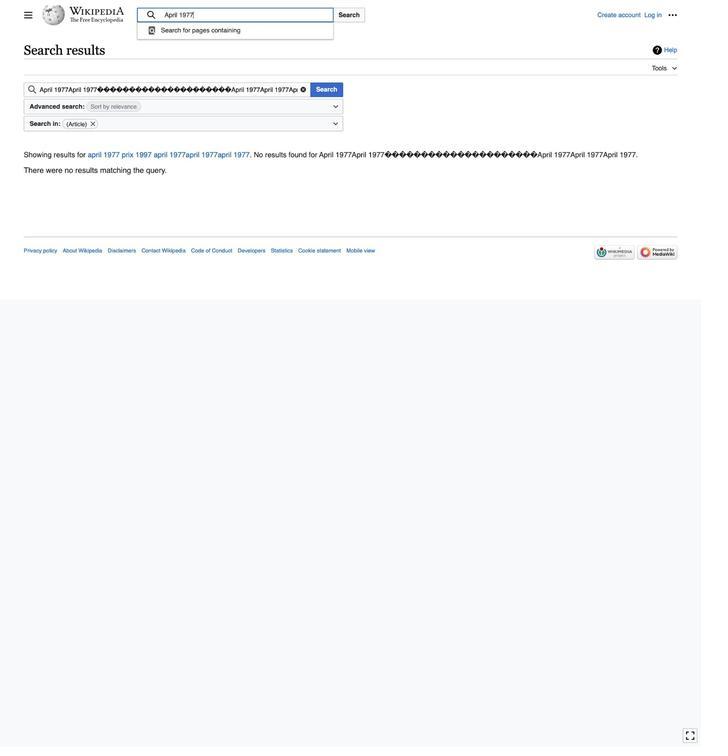 Task type: locate. For each thing, give the bounding box(es) containing it.
menu image
[[24, 11, 33, 20]]

fullscreen image
[[686, 732, 695, 741]]

footer
[[24, 237, 678, 263]]

Search Wikipedia search field
[[137, 8, 334, 22]]

main content
[[20, 41, 681, 193]]

None search field
[[137, 8, 598, 40], [24, 82, 311, 97], [137, 8, 598, 40], [24, 82, 311, 97]]

log in and more options image
[[669, 11, 678, 20]]

wikimedia foundation image
[[595, 246, 635, 260]]



Task type: describe. For each thing, give the bounding box(es) containing it.
wikipedia image
[[69, 7, 124, 15]]

personal tools navigation
[[598, 8, 680, 22]]

search results list box
[[137, 22, 333, 39]]

remove image
[[90, 119, 96, 128]]

the free encyclopedia image
[[70, 17, 124, 23]]

powered by mediawiki image
[[637, 246, 678, 260]]



Task type: vqa. For each thing, say whether or not it's contained in the screenshot.
:
no



